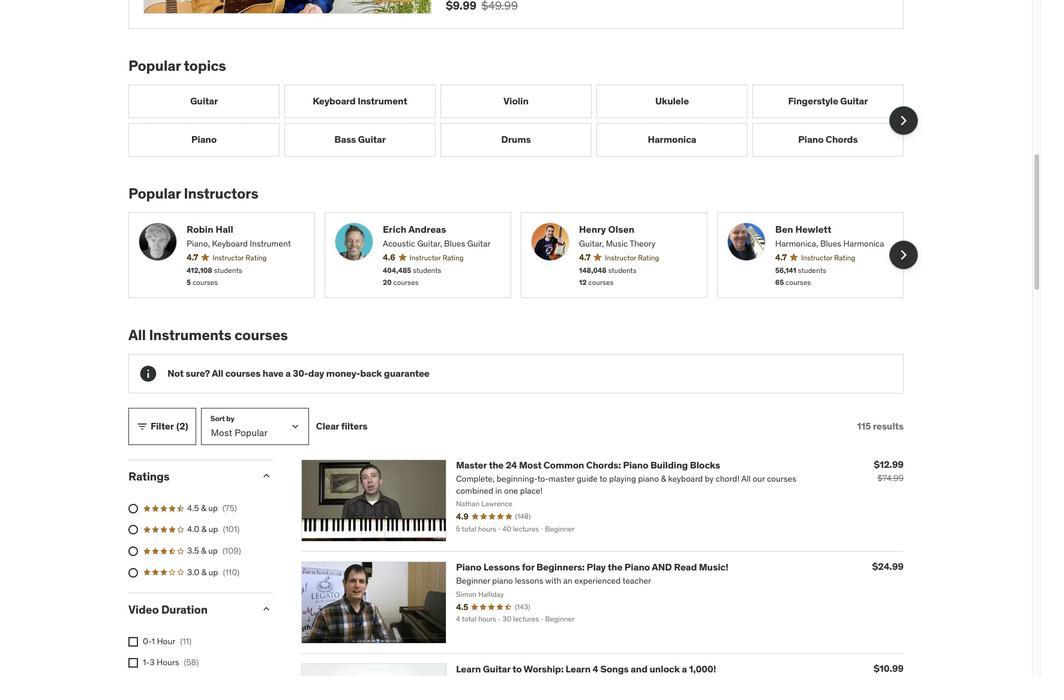 Task type: locate. For each thing, give the bounding box(es) containing it.
the left the 24
[[489, 459, 504, 471]]

piano left and
[[625, 561, 650, 573]]

keyboard down hall
[[212, 238, 248, 249]]

&
[[201, 503, 206, 514], [202, 524, 207, 535], [201, 546, 206, 557], [202, 567, 207, 578]]

404,485
[[383, 266, 412, 275]]

small image
[[261, 470, 273, 482], [261, 604, 273, 616]]

instructor for olsen
[[606, 253, 637, 262]]

harmonica
[[648, 134, 697, 146], [844, 238, 885, 249]]

3.0
[[187, 567, 199, 578]]

rating down ben hewlett harmonica, blues harmonica
[[835, 253, 856, 262]]

courses down the 148,048
[[589, 278, 614, 287]]

courses left have
[[225, 368, 261, 380]]

carousel element containing guitar
[[129, 85, 919, 157]]

courses down '56,141'
[[786, 278, 812, 287]]

rating
[[246, 253, 267, 262], [443, 253, 464, 262], [639, 253, 660, 262], [835, 253, 856, 262]]

0 vertical spatial keyboard
[[313, 95, 356, 107]]

violin link
[[441, 85, 592, 118]]

courses down 404,485
[[394, 278, 419, 287]]

students down music
[[609, 266, 637, 275]]

1 students from the left
[[214, 266, 242, 275]]

popular for popular instructors
[[129, 184, 181, 203]]

1 vertical spatial harmonica
[[844, 238, 885, 249]]

0 vertical spatial popular
[[129, 57, 181, 75]]

guitar,
[[418, 238, 442, 249], [580, 238, 604, 249]]

4 up from the top
[[209, 567, 218, 578]]

guitar right bass
[[358, 134, 386, 146]]

2 horizontal spatial 4.7
[[776, 252, 788, 263]]

instructor rating for hall
[[213, 253, 267, 262]]

4 instructor rating from the left
[[802, 253, 856, 262]]

not sure? all courses have a 30-day money-back guarantee
[[168, 368, 430, 380]]

3 instructor rating from the left
[[606, 253, 660, 262]]

students inside 404,485 students 20 courses
[[413, 266, 442, 275]]

2 blues from the left
[[821, 238, 842, 249]]

1 horizontal spatial instrument
[[358, 95, 408, 107]]

rating for andreas
[[443, 253, 464, 262]]

1 learn from the left
[[456, 664, 481, 676]]

0 horizontal spatial keyboard
[[212, 238, 248, 249]]

piano link
[[129, 123, 280, 157]]

fingerstyle guitar
[[789, 95, 869, 107]]

up
[[208, 503, 218, 514], [209, 524, 218, 535], [208, 546, 218, 557], [209, 567, 218, 578]]

2 next image from the top
[[895, 246, 914, 265]]

blues inside ben hewlett harmonica, blues harmonica
[[821, 238, 842, 249]]

theory
[[630, 238, 656, 249]]

next image inside popular instructors element
[[895, 246, 914, 265]]

hall
[[216, 223, 234, 235]]

keyboard
[[313, 95, 356, 107], [212, 238, 248, 249]]

& for 4.5
[[201, 503, 206, 514]]

1 vertical spatial all
[[212, 368, 223, 380]]

& right 3.5
[[201, 546, 206, 557]]

piano left lessons
[[456, 561, 482, 573]]

clear filters
[[316, 421, 368, 433]]

guitar up chords
[[841, 95, 869, 107]]

instructor rating down robin hall piano, keyboard instrument
[[213, 253, 267, 262]]

learn left 4
[[566, 664, 591, 676]]

xsmall image
[[129, 659, 138, 669]]

2 instructor rating from the left
[[410, 253, 464, 262]]

a left 30-
[[286, 368, 291, 380]]

courses for all
[[225, 368, 261, 380]]

0 horizontal spatial learn
[[456, 664, 481, 676]]

next image
[[895, 111, 914, 130], [895, 246, 914, 265]]

4.7 up the 148,048
[[580, 252, 591, 263]]

up left the (110)
[[209, 567, 218, 578]]

courses inside 56,141 students 65 courses
[[786, 278, 812, 287]]

3 4.7 from the left
[[776, 252, 788, 263]]

guitar, inside erich andreas acoustic guitar, blues guitar
[[418, 238, 442, 249]]

blues down erich andreas link
[[444, 238, 466, 249]]

guitar down erich andreas link
[[468, 238, 491, 249]]

all right sure?
[[212, 368, 223, 380]]

up for 4.5 & up
[[208, 503, 218, 514]]

& right 3.0
[[202, 567, 207, 578]]

video
[[129, 603, 159, 617]]

0 horizontal spatial blues
[[444, 238, 466, 249]]

0 vertical spatial small image
[[261, 470, 273, 482]]

1 vertical spatial a
[[682, 664, 688, 676]]

up for 4.0 & up
[[209, 524, 218, 535]]

1 horizontal spatial learn
[[566, 664, 591, 676]]

rating down robin hall piano, keyboard instrument
[[246, 253, 267, 262]]

1 horizontal spatial a
[[682, 664, 688, 676]]

henry olsen link
[[580, 223, 698, 236]]

instructor for hall
[[213, 253, 244, 262]]

1 vertical spatial the
[[608, 561, 623, 573]]

andreas
[[409, 223, 447, 235]]

guitar left to
[[483, 664, 511, 676]]

harmonica,
[[776, 238, 819, 249]]

1 horizontal spatial keyboard
[[313, 95, 356, 107]]

1 vertical spatial small image
[[261, 604, 273, 616]]

guarantee
[[384, 368, 430, 380]]

guitar, down the andreas
[[418, 238, 442, 249]]

1 rating from the left
[[246, 253, 267, 262]]

instrument
[[358, 95, 408, 107], [250, 238, 291, 249]]

2 up from the top
[[209, 524, 218, 535]]

students inside 56,141 students 65 courses
[[799, 266, 827, 275]]

keyboard up bass
[[313, 95, 356, 107]]

instructor up 404,485 students 20 courses
[[410, 253, 441, 262]]

0 vertical spatial the
[[489, 459, 504, 471]]

2 & from the top
[[202, 524, 207, 535]]

0 horizontal spatial the
[[489, 459, 504, 471]]

guitar inside erich andreas acoustic guitar, blues guitar
[[468, 238, 491, 249]]

guitar
[[190, 95, 218, 107], [841, 95, 869, 107], [358, 134, 386, 146], [468, 238, 491, 249], [483, 664, 511, 676]]

harmonica down ben hewlett link
[[844, 238, 885, 249]]

students inside the 148,048 students 12 courses
[[609, 266, 637, 275]]

1 vertical spatial carousel element
[[129, 212, 919, 299]]

0 horizontal spatial harmonica
[[648, 134, 697, 146]]

instructor rating down ben hewlett harmonica, blues harmonica
[[802, 253, 856, 262]]

topics
[[184, 57, 226, 75]]

instructor for andreas
[[410, 253, 441, 262]]

1 instructor from the left
[[213, 253, 244, 262]]

a left 1,000! on the right bottom of the page
[[682, 664, 688, 676]]

piano
[[191, 134, 217, 146], [799, 134, 824, 146], [623, 459, 649, 471], [456, 561, 482, 573], [625, 561, 650, 573]]

learn guitar to worship: learn 4 songs and unlock a 1,000! link
[[456, 664, 717, 676]]

instructors
[[184, 184, 259, 203]]

the
[[489, 459, 504, 471], [608, 561, 623, 573]]

0 horizontal spatial instrument
[[250, 238, 291, 249]]

worship:
[[524, 664, 564, 676]]

instructor up the 412,108 students 5 courses
[[213, 253, 244, 262]]

0 vertical spatial a
[[286, 368, 291, 380]]

beginners:
[[537, 561, 585, 573]]

3.5 & up (109)
[[187, 546, 241, 557]]

students inside the 412,108 students 5 courses
[[214, 266, 242, 275]]

4 & from the top
[[202, 567, 207, 578]]

not
[[168, 368, 184, 380]]

1 vertical spatial keyboard
[[212, 238, 248, 249]]

2 small image from the top
[[261, 604, 273, 616]]

piano left chords
[[799, 134, 824, 146]]

0 vertical spatial all
[[129, 326, 146, 345]]

up left "(75)"
[[208, 503, 218, 514]]

small image for ratings
[[261, 470, 273, 482]]

piano for piano lessons for beginners: play the piano and read music!
[[456, 561, 482, 573]]

0 horizontal spatial guitar,
[[418, 238, 442, 249]]

2 popular from the top
[[129, 184, 181, 203]]

small image
[[136, 421, 148, 433]]

148,048
[[580, 266, 607, 275]]

4.7
[[187, 252, 198, 263], [580, 252, 591, 263], [776, 252, 788, 263]]

instructor rating down theory at the top
[[606, 253, 660, 262]]

56,141
[[776, 266, 797, 275]]

& for 4.0
[[202, 524, 207, 535]]

rating down erich andreas acoustic guitar, blues guitar
[[443, 253, 464, 262]]

carousel element containing robin hall
[[129, 212, 919, 299]]

1-
[[143, 658, 150, 669]]

3 students from the left
[[609, 266, 637, 275]]

2 4.7 from the left
[[580, 252, 591, 263]]

guitar for fingerstyle guitar
[[841, 95, 869, 107]]

65
[[776, 278, 785, 287]]

the right play
[[608, 561, 623, 573]]

instructor down music
[[606, 253, 637, 262]]

courses for 20
[[394, 278, 419, 287]]

$12.99 $74.99
[[875, 459, 904, 484]]

erich
[[383, 223, 407, 235]]

1 4.7 from the left
[[187, 252, 198, 263]]

1 up from the top
[[208, 503, 218, 514]]

1-3 hours (58)
[[143, 658, 199, 669]]

bass guitar link
[[285, 123, 436, 157]]

115
[[858, 421, 872, 433]]

courses for 12
[[589, 278, 614, 287]]

popular
[[129, 57, 181, 75], [129, 184, 181, 203]]

1 blues from the left
[[444, 238, 466, 249]]

hour
[[157, 637, 175, 647]]

courses down 412,108 in the left of the page
[[193, 278, 218, 287]]

1 horizontal spatial harmonica
[[844, 238, 885, 249]]

1 horizontal spatial guitar,
[[580, 238, 604, 249]]

up left (101)
[[209, 524, 218, 535]]

drums link
[[441, 123, 592, 157]]

guitar, down henry
[[580, 238, 604, 249]]

1 vertical spatial popular
[[129, 184, 181, 203]]

popular instructors element
[[129, 184, 919, 299]]

learn
[[456, 664, 481, 676], [566, 664, 591, 676]]

2 rating from the left
[[443, 253, 464, 262]]

building
[[651, 459, 689, 471]]

up left (109)
[[208, 546, 218, 557]]

piano down guitar link
[[191, 134, 217, 146]]

piano right chords:
[[623, 459, 649, 471]]

3 up from the top
[[208, 546, 218, 557]]

1 horizontal spatial blues
[[821, 238, 842, 249]]

students right 404,485
[[413, 266, 442, 275]]

& right 4.5
[[201, 503, 206, 514]]

learn left to
[[456, 664, 481, 676]]

piano chords
[[799, 134, 859, 146]]

courses inside the 148,048 students 12 courses
[[589, 278, 614, 287]]

3 instructor from the left
[[606, 253, 637, 262]]

0 horizontal spatial 4.7
[[187, 252, 198, 263]]

2 carousel element from the top
[[129, 212, 919, 299]]

3.5
[[187, 546, 199, 557]]

carousel element for popular instructors
[[129, 212, 919, 299]]

2 instructor from the left
[[410, 253, 441, 262]]

instrument down robin hall link
[[250, 238, 291, 249]]

& right '4.0'
[[202, 524, 207, 535]]

3 rating from the left
[[639, 253, 660, 262]]

instrument inside robin hall piano, keyboard instrument
[[250, 238, 291, 249]]

1 vertical spatial next image
[[895, 246, 914, 265]]

bass guitar
[[335, 134, 386, 146]]

4 students from the left
[[799, 266, 827, 275]]

0 horizontal spatial all
[[129, 326, 146, 345]]

next image for popular topics
[[895, 111, 914, 130]]

4 instructor from the left
[[802, 253, 833, 262]]

guitar down topics
[[190, 95, 218, 107]]

harmonica down ukulele link on the right top of page
[[648, 134, 697, 146]]

1 carousel element from the top
[[129, 85, 919, 157]]

all left "instruments"
[[129, 326, 146, 345]]

instructor down "harmonica,"
[[802, 253, 833, 262]]

1 horizontal spatial 4.7
[[580, 252, 591, 263]]

popular for popular topics
[[129, 57, 181, 75]]

1 & from the top
[[201, 503, 206, 514]]

courses inside 404,485 students 20 courses
[[394, 278, 419, 287]]

0 vertical spatial carousel element
[[129, 85, 919, 157]]

money-
[[326, 368, 360, 380]]

students for andreas
[[413, 266, 442, 275]]

3 & from the top
[[201, 546, 206, 557]]

rating down theory at the top
[[639, 253, 660, 262]]

keyboard inside "keyboard instrument" link
[[313, 95, 356, 107]]

0 vertical spatial harmonica
[[648, 134, 697, 146]]

instructor rating down erich andreas acoustic guitar, blues guitar
[[410, 253, 464, 262]]

1 instructor rating from the left
[[213, 253, 267, 262]]

1 horizontal spatial all
[[212, 368, 223, 380]]

filter
[[151, 421, 174, 433]]

students right 412,108 in the left of the page
[[214, 266, 242, 275]]

blues down ben hewlett link
[[821, 238, 842, 249]]

4 rating from the left
[[835, 253, 856, 262]]

video duration button
[[129, 603, 251, 617]]

courses inside the 412,108 students 5 courses
[[193, 278, 218, 287]]

students for hall
[[214, 266, 242, 275]]

carousel element
[[129, 85, 919, 157], [129, 212, 919, 299]]

instrument up bass guitar
[[358, 95, 408, 107]]

robin hall link
[[187, 223, 305, 236]]

piano for piano
[[191, 134, 217, 146]]

4.7 up 412,108 in the left of the page
[[187, 252, 198, 263]]

1
[[152, 637, 155, 647]]

2 students from the left
[[413, 266, 442, 275]]

1 vertical spatial instrument
[[250, 238, 291, 249]]

(11)
[[180, 637, 192, 647]]

2 guitar, from the left
[[580, 238, 604, 249]]

1 popular from the top
[[129, 57, 181, 75]]

students for hewlett
[[799, 266, 827, 275]]

students right '56,141'
[[799, 266, 827, 275]]

master
[[456, 459, 487, 471]]

(109)
[[223, 546, 241, 557]]

master the 24 most common chords: piano building blocks link
[[456, 459, 721, 471]]

instruments
[[149, 326, 232, 345]]

acoustic
[[383, 238, 416, 249]]

4.7 for robin hall
[[187, 252, 198, 263]]

1 guitar, from the left
[[418, 238, 442, 249]]

1 next image from the top
[[895, 111, 914, 130]]

0 vertical spatial next image
[[895, 111, 914, 130]]

& for 3.0
[[202, 567, 207, 578]]

(110)
[[223, 567, 240, 578]]

4.7 up '56,141'
[[776, 252, 788, 263]]

ben hewlett link
[[776, 223, 894, 236]]

1 small image from the top
[[261, 470, 273, 482]]



Task type: vqa. For each thing, say whether or not it's contained in the screenshot.
fourth small icon from the bottom
no



Task type: describe. For each thing, give the bounding box(es) containing it.
ben hewlett harmonica, blues harmonica
[[776, 223, 885, 249]]

keyboard instrument link
[[285, 85, 436, 118]]

guitar for bass guitar
[[358, 134, 386, 146]]

courses for 65
[[786, 278, 812, 287]]

clear
[[316, 421, 339, 433]]

0-
[[143, 637, 152, 647]]

0-1 hour (11)
[[143, 637, 192, 647]]

up for 3.5 & up
[[208, 546, 218, 557]]

popular instructors
[[129, 184, 259, 203]]

drums
[[502, 134, 531, 146]]

4.5
[[187, 503, 199, 514]]

fingerstyle guitar link
[[753, 85, 904, 118]]

0 horizontal spatial a
[[286, 368, 291, 380]]

guitar link
[[129, 85, 280, 118]]

instructor for hewlett
[[802, 253, 833, 262]]

instructor rating for hewlett
[[802, 253, 856, 262]]

courses up have
[[235, 326, 288, 345]]

4
[[593, 664, 599, 676]]

lessons
[[484, 561, 520, 573]]

ukulele
[[656, 95, 689, 107]]

students for olsen
[[609, 266, 637, 275]]

5
[[187, 278, 191, 287]]

small image for video duration
[[261, 604, 273, 616]]

xsmall image
[[129, 638, 138, 647]]

popular topics
[[129, 57, 226, 75]]

next image for popular instructors
[[895, 246, 914, 265]]

4.6
[[383, 252, 395, 263]]

day
[[308, 368, 324, 380]]

for
[[522, 561, 535, 573]]

clear filters button
[[316, 408, 368, 446]]

4.7 for ben hewlett
[[776, 252, 788, 263]]

1,000!
[[690, 664, 717, 676]]

guitar, inside henry olsen guitar, music theory
[[580, 238, 604, 249]]

115 results
[[858, 421, 904, 433]]

music
[[606, 238, 628, 249]]

read
[[675, 561, 698, 573]]

play
[[587, 561, 606, 573]]

blues inside erich andreas acoustic guitar, blues guitar
[[444, 238, 466, 249]]

piano lessons for beginners: play the piano and read music! link
[[456, 561, 729, 573]]

music!
[[700, 561, 729, 573]]

robin hall piano, keyboard instrument
[[187, 223, 291, 249]]

4.5 & up (75)
[[187, 503, 237, 514]]

chords
[[826, 134, 859, 146]]

4.0 & up (101)
[[187, 524, 240, 535]]

back
[[360, 368, 382, 380]]

most
[[519, 459, 542, 471]]

rating for olsen
[[639, 253, 660, 262]]

24
[[506, 459, 517, 471]]

songs
[[601, 664, 629, 676]]

blocks
[[691, 459, 721, 471]]

rating for hall
[[246, 253, 267, 262]]

piano for piano chords
[[799, 134, 824, 146]]

115 results status
[[858, 421, 904, 433]]

fingerstyle
[[789, 95, 839, 107]]

courses for 5
[[193, 278, 218, 287]]

unlock
[[650, 664, 680, 676]]

piano chords link
[[753, 123, 904, 157]]

rating for hewlett
[[835, 253, 856, 262]]

learn guitar to worship: learn 4 songs and unlock a 1,000!
[[456, 664, 717, 676]]

harmonica link
[[597, 123, 748, 157]]

4.7 for henry olsen
[[580, 252, 591, 263]]

robin
[[187, 223, 214, 235]]

ratings button
[[129, 470, 251, 484]]

guitar for learn guitar to worship: learn 4 songs and unlock a 1,000!
[[483, 664, 511, 676]]

instructor rating for olsen
[[606, 253, 660, 262]]

to
[[513, 664, 522, 676]]

ratings
[[129, 470, 170, 484]]

all instruments courses
[[129, 326, 288, 345]]

sure?
[[186, 368, 210, 380]]

erich andreas link
[[383, 223, 501, 236]]

carousel element for popular topics
[[129, 85, 919, 157]]

piano,
[[187, 238, 210, 249]]

$74.99
[[878, 473, 904, 484]]

412,108
[[187, 266, 212, 275]]

$24.99
[[873, 561, 904, 573]]

(2)
[[176, 421, 188, 433]]

have
[[263, 368, 284, 380]]

piano lessons for beginners: play the piano and read music!
[[456, 561, 729, 573]]

hours
[[157, 658, 179, 669]]

56,141 students 65 courses
[[776, 266, 827, 287]]

harmonica inside ben hewlett harmonica, blues harmonica
[[844, 238, 885, 249]]

0 vertical spatial instrument
[[358, 95, 408, 107]]

ukulele link
[[597, 85, 748, 118]]

hewlett
[[796, 223, 832, 235]]

up for 3.0 & up
[[209, 567, 218, 578]]

148,048 students 12 courses
[[580, 266, 637, 287]]

chords:
[[587, 459, 621, 471]]

12
[[580, 278, 587, 287]]

& for 3.5
[[201, 546, 206, 557]]

erich andreas acoustic guitar, blues guitar
[[383, 223, 491, 249]]

master the 24 most common chords: piano building blocks
[[456, 459, 721, 471]]

keyboard inside robin hall piano, keyboard instrument
[[212, 238, 248, 249]]

2 learn from the left
[[566, 664, 591, 676]]

412,108 students 5 courses
[[187, 266, 242, 287]]

20
[[383, 278, 392, 287]]

ben
[[776, 223, 794, 235]]

3.0 & up (110)
[[187, 567, 240, 578]]

filters
[[341, 421, 368, 433]]

and
[[631, 664, 648, 676]]

instructor rating for andreas
[[410, 253, 464, 262]]

filter (2)
[[151, 421, 188, 433]]

1 horizontal spatial the
[[608, 561, 623, 573]]

keyboard instrument
[[313, 95, 408, 107]]

3
[[150, 658, 155, 669]]

$10.99
[[874, 663, 904, 675]]



